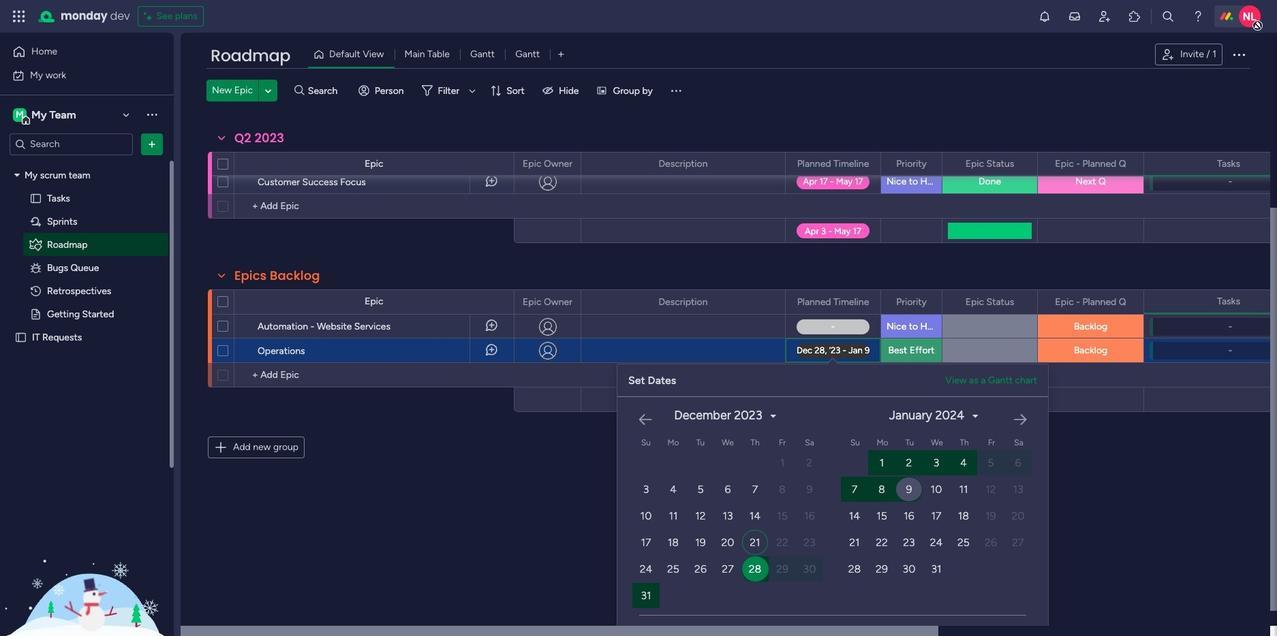 Task type: locate. For each thing, give the bounding box(es) containing it.
caret down image
[[14, 170, 20, 180], [771, 411, 776, 421], [973, 411, 979, 421]]

noah lott image
[[1239, 5, 1261, 27]]

Search field
[[305, 81, 346, 100]]

inbox image
[[1068, 10, 1082, 23]]

None field
[[207, 44, 294, 67], [231, 130, 288, 147], [520, 156, 576, 171], [656, 156, 711, 171], [794, 156, 873, 171], [893, 156, 931, 171], [963, 156, 1018, 171], [1052, 156, 1130, 171], [1214, 156, 1244, 171], [231, 267, 324, 285], [1214, 294, 1244, 309], [520, 295, 576, 310], [656, 295, 711, 310], [794, 295, 873, 310], [893, 295, 931, 310], [963, 295, 1018, 310], [1052, 295, 1130, 310], [207, 44, 294, 67], [231, 130, 288, 147], [520, 156, 576, 171], [656, 156, 711, 171], [794, 156, 873, 171], [893, 156, 931, 171], [963, 156, 1018, 171], [1052, 156, 1130, 171], [1214, 156, 1244, 171], [231, 267, 324, 285], [1214, 294, 1244, 309], [520, 295, 576, 310], [656, 295, 711, 310], [794, 295, 873, 310], [893, 295, 931, 310], [963, 295, 1018, 310], [1052, 295, 1130, 310]]

menu image
[[669, 84, 683, 97]]

options image
[[1231, 46, 1248, 63], [145, 137, 159, 151], [562, 152, 571, 176], [923, 152, 933, 176], [1125, 152, 1134, 176], [562, 291, 571, 314], [862, 291, 871, 314], [1125, 291, 1134, 314], [190, 334, 200, 367]]

region
[[618, 392, 1278, 627]]

select product image
[[12, 10, 26, 23]]

options image
[[862, 152, 871, 176], [190, 165, 200, 198], [923, 291, 933, 314], [1019, 291, 1028, 314], [190, 310, 200, 343]]

1 horizontal spatial public board image
[[29, 308, 42, 321]]

arrow down image
[[464, 82, 481, 99]]

v2 search image
[[295, 83, 305, 98]]

0 horizontal spatial caret down image
[[14, 170, 20, 180]]

search everything image
[[1162, 10, 1175, 23]]

1 horizontal spatial caret down image
[[771, 411, 776, 421]]

list box
[[0, 161, 174, 533]]

add view image
[[559, 49, 564, 60]]

1 vertical spatial public board image
[[14, 331, 27, 344]]

public board image
[[29, 192, 42, 205]]

help image
[[1192, 10, 1205, 23]]

+ Add Epic text field
[[241, 367, 508, 384]]

option
[[0, 163, 174, 166]]

public board image
[[29, 308, 42, 321], [14, 331, 27, 344]]



Task type: describe. For each thing, give the bounding box(es) containing it.
my work image
[[12, 69, 25, 81]]

lottie animation element
[[0, 499, 174, 637]]

home image
[[12, 45, 26, 59]]

0 vertical spatial public board image
[[29, 308, 42, 321]]

workspace selection element
[[13, 107, 78, 124]]

angle down image
[[265, 86, 272, 96]]

0 horizontal spatial public board image
[[14, 331, 27, 344]]

apps image
[[1128, 10, 1142, 23]]

see plans image
[[144, 8, 156, 25]]

invite members image
[[1098, 10, 1112, 23]]

notifications image
[[1038, 10, 1052, 23]]

workspace options image
[[145, 108, 159, 122]]

+ Add Epic text field
[[241, 198, 508, 215]]

workspace image
[[13, 107, 27, 122]]

lottie animation image
[[0, 499, 174, 637]]

2 horizontal spatial caret down image
[[973, 411, 979, 421]]

Search in workspace field
[[29, 136, 114, 152]]



Task type: vqa. For each thing, say whether or not it's contained in the screenshot.
Getting Started
no



